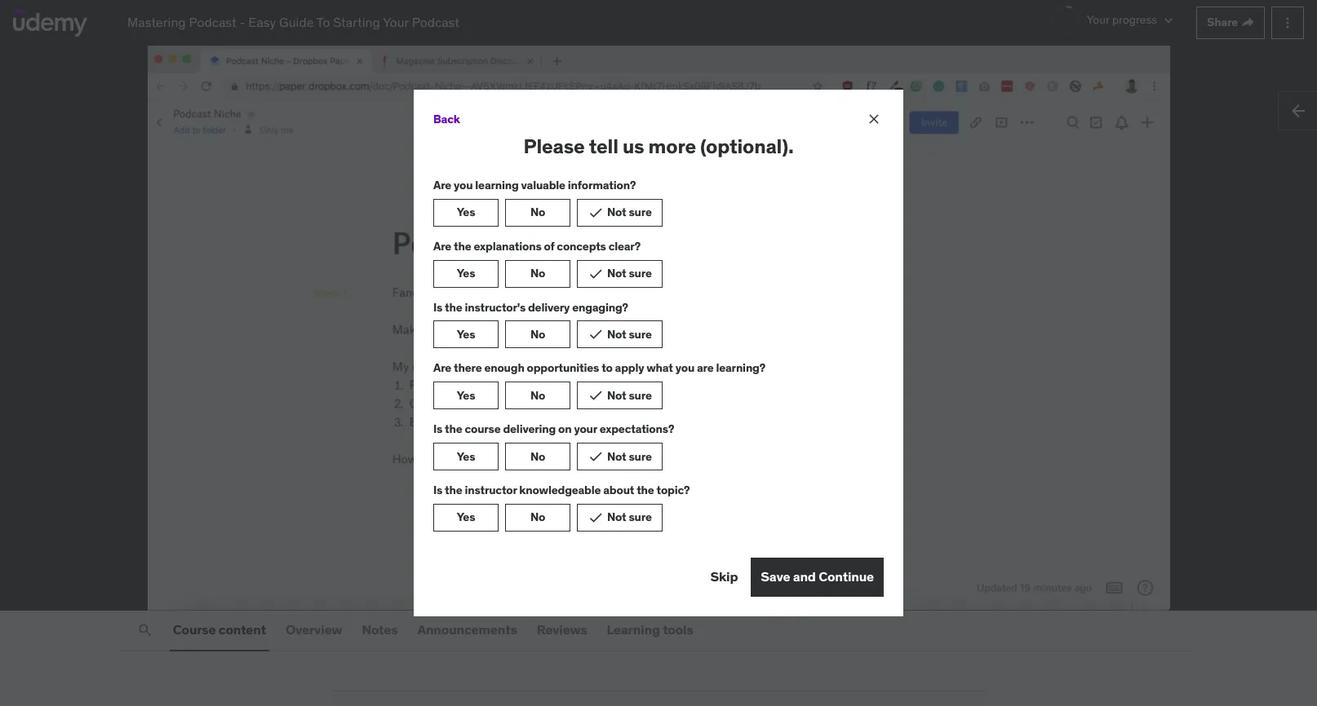 Task type: vqa. For each thing, say whether or not it's contained in the screenshot.
Back button
yes



Task type: locate. For each thing, give the bounding box(es) containing it.
0 vertical spatial is
[[433, 300, 443, 315]]

not sure inside are there enough opportunities to apply what you are learning? group
[[607, 388, 652, 403]]

1 vertical spatial you
[[676, 361, 695, 376]]

no inside "group"
[[531, 510, 545, 525]]

3 sure from the top
[[629, 327, 652, 342]]

sure inside is the course delivering on your expectations? group
[[629, 449, 652, 464]]

enough
[[484, 361, 525, 376]]

yes inside are you learning valuable information? group
[[457, 205, 475, 220]]

your
[[574, 422, 597, 437]]

yes for enough
[[457, 388, 475, 403]]

no inside group
[[531, 388, 545, 403]]

small image for engaging?
[[588, 327, 604, 343]]

back
[[433, 112, 460, 126]]

not sure inside is the instructor's delivery engaging? group
[[607, 327, 652, 342]]

sure down clear?
[[629, 266, 652, 281]]

is inside group
[[433, 300, 443, 315]]

not inside is the course delivering on your expectations? group
[[607, 449, 627, 464]]

are
[[433, 178, 452, 193], [433, 239, 452, 254], [433, 361, 452, 376]]

sure down expectations?
[[629, 449, 652, 464]]

no down are the explanations of concepts clear?
[[531, 266, 545, 281]]

not sure
[[607, 205, 652, 220], [607, 266, 652, 281], [607, 327, 652, 342], [607, 388, 652, 403], [607, 449, 652, 464], [607, 510, 652, 525]]

0 vertical spatial small image
[[588, 327, 604, 343]]

small image down information?
[[588, 205, 604, 221]]

xsmall image
[[1242, 16, 1255, 29]]

explanations
[[474, 239, 542, 254]]

4 small image from the top
[[588, 510, 604, 526]]

6 no from the top
[[531, 510, 545, 525]]

yes inside are there enough opportunities to apply what you are learning? group
[[457, 388, 475, 403]]

not sure for about
[[607, 510, 652, 525]]

not for about
[[607, 510, 627, 525]]

0 horizontal spatial podcast
[[189, 14, 237, 30]]

delivery
[[528, 300, 570, 315]]

learning tools button
[[604, 611, 697, 650]]

2 vertical spatial is
[[433, 483, 443, 498]]

not sure inside is the course delivering on your expectations? group
[[607, 449, 652, 464]]

the left course
[[445, 422, 462, 437]]

2 not sure from the top
[[607, 266, 652, 281]]

sure up apply
[[629, 327, 652, 342]]

medium image
[[1289, 101, 1309, 121]]

notes
[[362, 622, 398, 639]]

5 yes from the top
[[457, 449, 475, 464]]

no inside are you learning valuable information? group
[[531, 205, 545, 220]]

not sure up clear?
[[607, 205, 652, 220]]

sure up clear?
[[629, 205, 652, 220]]

no for opportunities
[[531, 388, 545, 403]]

no inside is the course delivering on your expectations? group
[[531, 449, 545, 464]]

small image down 'are there enough opportunities to apply what you are learning?'
[[588, 388, 604, 404]]

the for explanations
[[454, 239, 471, 254]]

no down is the instructor's delivery engaging?
[[531, 327, 545, 342]]

the inside group
[[445, 300, 462, 315]]

small image
[[588, 327, 604, 343], [588, 449, 604, 465]]

are for are you learning valuable information?
[[433, 178, 452, 193]]

learning
[[475, 178, 519, 193]]

are there enough opportunities to apply what you are learning?
[[433, 361, 766, 376]]

sure
[[629, 205, 652, 220], [629, 266, 652, 281], [629, 327, 652, 342], [629, 388, 652, 403], [629, 449, 652, 464], [629, 510, 652, 525]]

sure inside are you learning valuable information? group
[[629, 205, 652, 220]]

not down engaging?
[[607, 327, 627, 342]]

3 yes from the top
[[457, 327, 475, 342]]

not sure inside are the explanations of concepts clear? group
[[607, 266, 652, 281]]

course
[[173, 622, 216, 639]]

is left course
[[433, 422, 443, 437]]

yes
[[457, 205, 475, 220], [457, 266, 475, 281], [457, 327, 475, 342], [457, 388, 475, 403], [457, 449, 475, 464], [457, 510, 475, 525]]

not sure down expectations?
[[607, 449, 652, 464]]

reviews
[[537, 622, 587, 639]]

not inside are the explanations of concepts clear? group
[[607, 266, 627, 281]]

is
[[433, 300, 443, 315], [433, 422, 443, 437], [433, 483, 443, 498]]

4 not from the top
[[607, 388, 627, 403]]

is left the instructor's on the top
[[433, 300, 443, 315]]

tell
[[589, 134, 619, 159]]

small image inside are you learning valuable information? group
[[588, 205, 604, 221]]

not sure for to
[[607, 388, 652, 403]]

6 sure from the top
[[629, 510, 652, 525]]

small image for on
[[588, 449, 604, 465]]

not down information?
[[607, 205, 627, 220]]

save and continue
[[761, 569, 874, 585]]

6 not sure from the top
[[607, 510, 652, 525]]

sure down about
[[629, 510, 652, 525]]

concepts
[[557, 239, 606, 254]]

not sure down about
[[607, 510, 652, 525]]

3 not from the top
[[607, 327, 627, 342]]

is left instructor at bottom
[[433, 483, 443, 498]]

yes down course
[[457, 449, 475, 464]]

the left the instructor's on the top
[[445, 300, 462, 315]]

yes down the there
[[457, 388, 475, 403]]

2 vertical spatial are
[[433, 361, 452, 376]]

are left learning
[[433, 178, 452, 193]]

2 small image from the top
[[588, 266, 604, 282]]

0 horizontal spatial you
[[454, 178, 473, 193]]

information?
[[568, 178, 636, 193]]

yes inside is the course delivering on your expectations? group
[[457, 449, 475, 464]]

sure for engaging?
[[629, 327, 652, 342]]

not up about
[[607, 449, 627, 464]]

are there enough opportunities to apply what you are learning? group
[[427, 361, 891, 410]]

not inside are you learning valuable information? group
[[607, 205, 627, 220]]

1 horizontal spatial podcast
[[412, 14, 460, 30]]

announcements
[[417, 622, 517, 639]]

of
[[544, 239, 555, 254]]

sure inside is the instructor's delivery engaging? group
[[629, 327, 652, 342]]

yes up the there
[[457, 327, 475, 342]]

not inside is the instructor's delivery engaging? group
[[607, 327, 627, 342]]

not down clear?
[[607, 266, 627, 281]]

1 small image from the top
[[588, 205, 604, 221]]

3 is from the top
[[433, 483, 443, 498]]

yes inside is the instructor knowledgeable about the topic? "group"
[[457, 510, 475, 525]]

2 sure from the top
[[629, 266, 652, 281]]

no down delivering
[[531, 449, 545, 464]]

is the instructor knowledgeable about the topic? group
[[427, 483, 891, 532]]

podcast
[[189, 14, 237, 30], [412, 14, 460, 30]]

small image inside are there enough opportunities to apply what you are learning? group
[[588, 388, 604, 404]]

you left are
[[676, 361, 695, 376]]

5 not sure from the top
[[607, 449, 652, 464]]

us
[[623, 134, 644, 159]]

please
[[524, 134, 585, 159]]

small image inside is the instructor knowledgeable about the topic? "group"
[[588, 510, 604, 526]]

mastering
[[127, 14, 186, 30]]

1 small image from the top
[[588, 327, 604, 343]]

2 yes from the top
[[457, 266, 475, 281]]

1 vertical spatial is
[[433, 422, 443, 437]]

3 small image from the top
[[588, 388, 604, 404]]

sure inside are the explanations of concepts clear? group
[[629, 266, 652, 281]]

podcast right your
[[412, 14, 460, 30]]

6 not from the top
[[607, 510, 627, 525]]

yes inside is the instructor's delivery engaging? group
[[457, 327, 475, 342]]

not inside are there enough opportunities to apply what you are learning? group
[[607, 388, 627, 403]]

instructor's
[[465, 300, 526, 315]]

course content button
[[170, 611, 269, 650]]

are the explanations of concepts clear? group
[[427, 239, 891, 288]]

sure down apply
[[629, 388, 652, 403]]

no for delivery
[[531, 327, 545, 342]]

1 no from the top
[[531, 205, 545, 220]]

and
[[793, 569, 816, 585]]

share
[[1207, 15, 1238, 29]]

1 not from the top
[[607, 205, 627, 220]]

no down knowledgeable
[[531, 510, 545, 525]]

2 are from the top
[[433, 239, 452, 254]]

small image down your at the bottom of page
[[588, 449, 604, 465]]

not sure inside are you learning valuable information? group
[[607, 205, 652, 220]]

not sure for engaging?
[[607, 327, 652, 342]]

small image down engaging?
[[588, 327, 604, 343]]

no inside is the instructor's delivery engaging? group
[[531, 327, 545, 342]]

podcast left the -
[[189, 14, 237, 30]]

are the explanations of concepts clear?
[[433, 239, 641, 254]]

not sure inside is the instructor knowledgeable about the topic? "group"
[[607, 510, 652, 525]]

is the instructor knowledgeable about the topic?
[[433, 483, 690, 498]]

not inside is the instructor knowledgeable about the topic? "group"
[[607, 510, 627, 525]]

overview button
[[282, 611, 346, 650]]

2 not from the top
[[607, 266, 627, 281]]

guide
[[279, 14, 314, 30]]

not for concepts
[[607, 266, 627, 281]]

5 no from the top
[[531, 449, 545, 464]]

small image inside is the instructor's delivery engaging? group
[[588, 327, 604, 343]]

3 no from the top
[[531, 327, 545, 342]]

2 is from the top
[[433, 422, 443, 437]]

announcements button
[[414, 611, 521, 650]]

4 yes from the top
[[457, 388, 475, 403]]

yes inside are the explanations of concepts clear? group
[[457, 266, 475, 281]]

is the course delivering on your expectations?
[[433, 422, 674, 437]]

not down to
[[607, 388, 627, 403]]

the for instructor's
[[445, 300, 462, 315]]

-
[[240, 14, 245, 30]]

(optional).
[[700, 134, 794, 159]]

small image inside are the explanations of concepts clear? group
[[588, 266, 604, 282]]

not sure down clear?
[[607, 266, 652, 281]]

sure for on
[[629, 449, 652, 464]]

1 are from the top
[[433, 178, 452, 193]]

yes for explanations
[[457, 266, 475, 281]]

overview
[[286, 622, 342, 639]]

5 sure from the top
[[629, 449, 652, 464]]

is for is the instructor's delivery engaging?
[[433, 300, 443, 315]]

not sure up apply
[[607, 327, 652, 342]]

yes down instructor at bottom
[[457, 510, 475, 525]]

no up delivering
[[531, 388, 545, 403]]

1 vertical spatial are
[[433, 239, 452, 254]]

what
[[647, 361, 673, 376]]

small image down about
[[588, 510, 604, 526]]

you
[[454, 178, 473, 193], [676, 361, 695, 376]]

6 yes from the top
[[457, 510, 475, 525]]

are for are there enough opportunities to apply what you are learning?
[[433, 361, 452, 376]]

not down about
[[607, 510, 627, 525]]

save
[[761, 569, 790, 585]]

1 sure from the top
[[629, 205, 652, 220]]

4 no from the top
[[531, 388, 545, 403]]

1 is from the top
[[433, 300, 443, 315]]

not for on
[[607, 449, 627, 464]]

yes up the instructor's on the top
[[457, 266, 475, 281]]

the left instructor at bottom
[[445, 483, 462, 498]]

are you learning valuable information?
[[433, 178, 636, 193]]

notes button
[[359, 611, 401, 650]]

is inside group
[[433, 422, 443, 437]]

not sure down apply
[[607, 388, 652, 403]]

valuable
[[521, 178, 566, 193]]

clear?
[[609, 239, 641, 254]]

small image inside is the course delivering on your expectations? group
[[588, 449, 604, 465]]

4 not sure from the top
[[607, 388, 652, 403]]

you left learning
[[454, 178, 473, 193]]

no down are you learning valuable information?
[[531, 205, 545, 220]]

is inside "group"
[[433, 483, 443, 498]]

5 not from the top
[[607, 449, 627, 464]]

2 no from the top
[[531, 266, 545, 281]]

1 not sure from the top
[[607, 205, 652, 220]]

the
[[454, 239, 471, 254], [445, 300, 462, 315], [445, 422, 462, 437], [445, 483, 462, 498], [637, 483, 654, 498]]

content
[[219, 622, 266, 639]]

1 podcast from the left
[[189, 14, 237, 30]]

small image down concepts on the top
[[588, 266, 604, 282]]

2 small image from the top
[[588, 449, 604, 465]]

no
[[531, 205, 545, 220], [531, 266, 545, 281], [531, 327, 545, 342], [531, 388, 545, 403], [531, 449, 545, 464], [531, 510, 545, 525]]

sure inside are there enough opportunities to apply what you are learning? group
[[629, 388, 652, 403]]

small image
[[588, 205, 604, 221], [588, 266, 604, 282], [588, 388, 604, 404], [588, 510, 604, 526]]

are left explanations at the left top of page
[[433, 239, 452, 254]]

mastering podcast -  easy guide to starting your podcast
[[127, 14, 460, 30]]

4 sure from the top
[[629, 388, 652, 403]]

knowledgeable
[[519, 483, 601, 498]]

0 vertical spatial you
[[454, 178, 473, 193]]

not
[[607, 205, 627, 220], [607, 266, 627, 281], [607, 327, 627, 342], [607, 388, 627, 403], [607, 449, 627, 464], [607, 510, 627, 525]]

yes up explanations at the left top of page
[[457, 205, 475, 220]]

1 vertical spatial small image
[[588, 449, 604, 465]]

the left explanations at the left top of page
[[454, 239, 471, 254]]

expectations?
[[600, 422, 674, 437]]

sure for concepts
[[629, 266, 652, 281]]

0 vertical spatial are
[[433, 178, 452, 193]]

3 not sure from the top
[[607, 327, 652, 342]]

3 are from the top
[[433, 361, 452, 376]]

sure inside is the instructor knowledgeable about the topic? "group"
[[629, 510, 652, 525]]

no inside are the explanations of concepts clear? group
[[531, 266, 545, 281]]

are left the there
[[433, 361, 452, 376]]

back please tell us more (optional).
[[433, 112, 794, 159]]

is the instructor's delivery engaging? group
[[427, 300, 891, 349]]

1 yes from the top
[[457, 205, 475, 220]]

topic?
[[657, 483, 690, 498]]



Task type: describe. For each thing, give the bounding box(es) containing it.
course content
[[173, 622, 266, 639]]

small image for about
[[588, 510, 604, 526]]

tools
[[663, 622, 693, 639]]

no for of
[[531, 266, 545, 281]]

the right about
[[637, 483, 654, 498]]

continue
[[819, 569, 874, 585]]

more
[[649, 134, 696, 159]]

not for to
[[607, 388, 627, 403]]

apply
[[615, 361, 644, 376]]

skip button
[[711, 558, 738, 597]]

the for course
[[445, 422, 462, 437]]

to
[[602, 361, 613, 376]]

learning tools
[[607, 622, 693, 639]]

no for knowledgeable
[[531, 510, 545, 525]]

sure for information?
[[629, 205, 652, 220]]

starting
[[333, 14, 380, 30]]

please tell us more (optional). dialog
[[414, 90, 904, 617]]

about
[[603, 483, 634, 498]]

search image
[[137, 623, 153, 639]]

engaging?
[[572, 300, 628, 315]]

yes for course
[[457, 449, 475, 464]]

close modal image
[[866, 111, 882, 128]]

no for valuable
[[531, 205, 545, 220]]

yes for instructor's
[[457, 327, 475, 342]]

reviews button
[[534, 611, 591, 650]]

are for are the explanations of concepts clear?
[[433, 239, 452, 254]]

is the instructor's delivery engaging?
[[433, 300, 628, 315]]

not for information?
[[607, 205, 627, 220]]

to
[[317, 14, 330, 30]]

instructor
[[465, 483, 517, 498]]

learning?
[[716, 361, 766, 376]]

small image for to
[[588, 388, 604, 404]]

small image for information?
[[588, 205, 604, 221]]

your
[[383, 14, 409, 30]]

mastering podcast -  easy guide to starting your podcast link
[[127, 13, 460, 32]]

the for instructor
[[445, 483, 462, 498]]

learning
[[607, 622, 660, 639]]

is for is the instructor knowledgeable about the topic?
[[433, 483, 443, 498]]

sure for about
[[629, 510, 652, 525]]

not sure for information?
[[607, 205, 652, 220]]

yes for instructor
[[457, 510, 475, 525]]

course
[[465, 422, 501, 437]]

not for engaging?
[[607, 327, 627, 342]]

no for delivering
[[531, 449, 545, 464]]

opportunities
[[527, 361, 599, 376]]

video player region
[[0, 46, 1318, 611]]

sure for to
[[629, 388, 652, 403]]

back button
[[433, 103, 460, 136]]

skip
[[711, 569, 738, 585]]

there
[[454, 361, 482, 376]]

is for is the course delivering on your expectations?
[[433, 422, 443, 437]]

2 podcast from the left
[[412, 14, 460, 30]]

share button
[[1197, 6, 1265, 39]]

yes for learning
[[457, 205, 475, 220]]

are
[[697, 361, 714, 376]]

delivering
[[503, 422, 556, 437]]

on
[[558, 422, 572, 437]]

1 horizontal spatial you
[[676, 361, 695, 376]]

save and continue button
[[751, 558, 884, 597]]

easy
[[248, 14, 276, 30]]

small image for concepts
[[588, 266, 604, 282]]

udemy image
[[13, 8, 87, 36]]

is the course delivering on your expectations? group
[[427, 422, 891, 471]]

not sure for concepts
[[607, 266, 652, 281]]

are you learning valuable information? group
[[427, 178, 891, 227]]

not sure for on
[[607, 449, 652, 464]]



